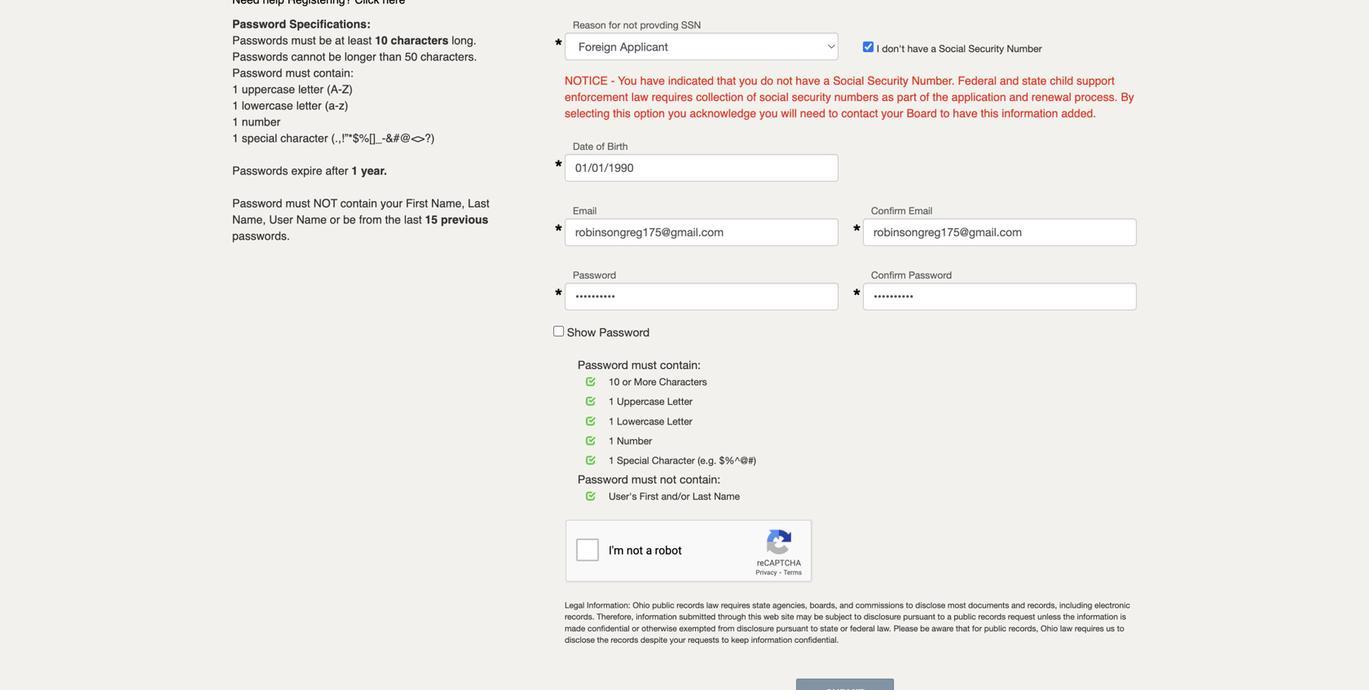 Task type: describe. For each thing, give the bounding box(es) containing it.
otherwise
[[642, 624, 677, 633]]

0 horizontal spatial you
[[668, 107, 687, 120]]

10 or more characters
[[609, 376, 707, 388]]

last inside password must not contain your first name, last name, user name or                                  be from the last
[[468, 197, 489, 210]]

the down including
[[1063, 612, 1075, 621]]

selecting
[[565, 107, 610, 120]]

information:
[[587, 600, 630, 610]]

0 vertical spatial pursuant
[[903, 612, 935, 621]]

more
[[634, 376, 656, 388]]

confidential
[[588, 624, 630, 633]]

0 horizontal spatial disclosure
[[737, 624, 774, 633]]

site
[[781, 612, 794, 621]]

character
[[652, 455, 695, 466]]

a inside notice - you have indicated that you do not have a social security number. federal and state child support enforcement law requires collection of social security numbers as part of the application and renewal process. by selecting this option you acknowledge you will need to contact your board to have this information added.
[[824, 74, 830, 87]]

show password
[[564, 326, 650, 339]]

1 vertical spatial ohio
[[1041, 624, 1058, 633]]

1 vertical spatial state
[[752, 600, 770, 610]]

0 horizontal spatial for
[[609, 19, 621, 31]]

must down cannot
[[286, 66, 310, 80]]

ssn
[[681, 19, 701, 31]]

1 special character (e.g. $%^@#)
[[609, 455, 756, 466]]

1 horizontal spatial requires
[[721, 600, 750, 610]]

numbers
[[834, 90, 879, 103]]

added.
[[1061, 107, 1096, 120]]

law.
[[877, 624, 891, 633]]

1 horizontal spatial state
[[820, 624, 838, 633]]

information down web
[[751, 635, 792, 645]]

including
[[1059, 600, 1092, 610]]

2 vertical spatial contain:
[[680, 473, 720, 486]]

1 lowercase letter
[[609, 415, 692, 427]]

password must not contain:
[[578, 473, 720, 486]]

to up aware
[[938, 612, 945, 621]]

security inside notice - you have indicated that you do not have a social security number. federal and state child support enforcement law requires collection of social security numbers as part of the application and renewal process. by selecting this option you acknowledge you will need to contact your board to have this information added.
[[867, 74, 908, 87]]

uppercase
[[242, 83, 295, 96]]

15
[[425, 213, 438, 226]]

don't
[[882, 43, 905, 54]]

character
[[280, 132, 328, 145]]

1 left the 'uppercase'
[[232, 83, 239, 96]]

subject
[[825, 612, 852, 621]]

social
[[759, 90, 789, 103]]

i
[[877, 43, 879, 54]]

1 vertical spatial letter
[[296, 99, 322, 112]]

1 horizontal spatial law
[[706, 600, 719, 610]]

2 horizontal spatial law
[[1060, 624, 1072, 633]]

last
[[404, 213, 422, 226]]

child
[[1050, 74, 1073, 87]]

not for provding
[[623, 19, 637, 31]]

law inside notice - you have indicated that you do not have a social security number. federal and state child support enforcement law requires collection of social security numbers as part of the application and renewal process. by selecting this option you acknowledge you will need to contact your board to have this information added.
[[631, 90, 648, 103]]

show
[[567, 326, 596, 339]]

1 horizontal spatial public
[[954, 612, 976, 621]]

1 vertical spatial disclose
[[565, 635, 595, 645]]

and left renewal
[[1009, 90, 1028, 103]]

and right federal
[[1000, 74, 1019, 87]]

notice
[[565, 74, 608, 87]]

check image for 1 number
[[586, 436, 609, 445]]

0 vertical spatial records,
[[1027, 600, 1057, 610]]

the down confidential
[[597, 635, 609, 645]]

made
[[565, 624, 585, 633]]

0 vertical spatial number
[[1007, 43, 1042, 54]]

1 left the number
[[232, 115, 239, 128]]

check image for 1 special character (e.g. $%^@#)
[[586, 455, 609, 465]]

lowercase
[[242, 99, 293, 112]]

social inside notice - you have indicated that you do not have a social security number. federal and state child support enforcement law requires collection of social security numbers as part of the application and renewal process. by selecting this option you acknowledge you will need to contact your board to have this information added.
[[833, 74, 864, 87]]

most
[[948, 600, 966, 610]]

have down application
[[953, 107, 978, 120]]

acknowledge
[[690, 107, 756, 120]]

confirm for confirm password
[[871, 269, 906, 281]]

1 horizontal spatial disclosure
[[864, 612, 901, 621]]

to right the us
[[1117, 624, 1124, 633]]

expire
[[291, 164, 322, 177]]

0 vertical spatial ohio
[[633, 600, 650, 610]]

and up subject
[[840, 600, 853, 610]]

longer
[[345, 50, 376, 63]]

a inside the legal information: ohio public records law requires state agencies, boards, and commissions to disclose most documents and records, including electronic records. therefore, information submitted through this web site may be subject to disclosure                                                 pursuant to a public records request unless the information is made confidential or otherwise exempted from disclosure pursuant to state or federal law. please be aware that for public records, ohio law requires us to disclose the records despite                                                 your requests to keep information confidential.
[[947, 612, 952, 621]]

(a-
[[325, 99, 339, 112]]

Confirm Password password field
[[863, 283, 1137, 310]]

letter for 1 lowercase letter
[[667, 415, 692, 427]]

may
[[796, 612, 812, 621]]

confirm email
[[871, 205, 933, 216]]

for inside the legal information: ohio public records law requires state agencies, boards, and commissions to disclose most documents and records, including electronic records. therefore, information submitted through this web site may be subject to disclosure                                                 pursuant to a public records request unless the information is made confidential or otherwise exempted from disclosure pursuant to state or federal law. please be aware that for public records, ohio law requires us to disclose the records despite                                                 your requests to keep information confidential.
[[972, 624, 982, 633]]

option
[[634, 107, 665, 120]]

I don't have a Social Security Number checkbox
[[863, 42, 874, 52]]

date
[[573, 141, 593, 152]]

birth
[[607, 141, 628, 152]]

(a-
[[327, 83, 342, 96]]

check image for 10 or more characters
[[586, 376, 609, 386]]

must for password must not contain your first name, last name, user name or                                  be from the last
[[286, 197, 310, 210]]

your inside the legal information: ohio public records law requires state agencies, boards, and commissions to disclose most documents and records, including electronic records. therefore, information submitted through this web site may be subject to disclosure                                                 pursuant to a public records request unless the information is made confidential or otherwise exempted from disclosure pursuant to state or federal law. please be aware that for public records, ohio law requires us to disclose the records despite                                                 your requests to keep information confidential.
[[670, 635, 686, 645]]

be down "boards," on the bottom of page
[[814, 612, 823, 621]]

notice - you have indicated that you do not have a social security number. federal and state child support enforcement law requires collection of social security numbers as part of the application and renewal process. by selecting this option you acknowledge you will need to contact your board to have this information added.
[[565, 74, 1134, 120]]

1 number
[[609, 435, 652, 447]]

1 left uppercase at the bottom of page
[[609, 396, 614, 407]]

passwords.
[[232, 229, 290, 243]]

need
[[800, 107, 825, 120]]

password must not contain your first name, last name, user name or                                  be from the last
[[232, 197, 489, 226]]

have right don't
[[907, 43, 928, 54]]

3 passwords from the top
[[232, 164, 288, 177]]

1 down 1 lowercase letter
[[609, 435, 614, 447]]

password specifications: passwords must be at least 10 characters long. passwords cannot be longer than 50 characters. password must contain: 1 uppercase letter (a-z) 1 lowercase letter (a-z) 1 number 1 special character (.,!"*$%[]_-&#@<>?)
[[232, 18, 477, 145]]

have up security
[[796, 74, 820, 87]]

2 horizontal spatial of
[[920, 90, 929, 103]]

1 horizontal spatial social
[[939, 43, 966, 54]]

the inside notice - you have indicated that you do not have a social security number. federal and state child support enforcement law requires collection of social security numbers as part of the application and renewal process. by selecting this option you acknowledge you will need to contact your board to have this information added.
[[933, 90, 948, 103]]

number
[[242, 115, 280, 128]]

process.
[[1075, 90, 1118, 103]]

passwords expire after 1 year.
[[232, 164, 387, 177]]

1 horizontal spatial last
[[693, 491, 711, 502]]

be left at
[[319, 34, 332, 47]]

Date of Birth text field
[[565, 154, 839, 182]]

1 right after
[[351, 164, 358, 177]]

i don't have a social security number
[[877, 43, 1042, 54]]

security
[[792, 90, 831, 103]]

not
[[313, 197, 337, 210]]

information inside notice - you have indicated that you do not have a social security number. federal and state child support enforcement law requires collection of social security numbers as part of the application and renewal process. by selecting this option you acknowledge you will need to contact your board to have this information added.
[[1002, 107, 1058, 120]]

agencies,
[[773, 600, 807, 610]]

contain: inside the password specifications: passwords must be at least 10 characters long. passwords cannot be longer than 50 characters. password must contain: 1 uppercase letter (a-z) 1 lowercase letter (a-z) 1 number 1 special character (.,!"*$%[]_-&#@<>?)
[[313, 66, 353, 80]]

user's
[[609, 491, 637, 502]]

(e.g.
[[698, 455, 717, 466]]

characters.
[[421, 50, 477, 63]]

check image for 1 lowercase letter
[[586, 416, 609, 426]]

1 left lowercase
[[232, 99, 239, 112]]

this inside the legal information: ohio public records law requires state agencies, boards, and commissions to disclose most documents and records, including electronic records. therefore, information submitted through this web site may be subject to disclosure                                                 pursuant to a public records request unless the information is made confidential or otherwise exempted from disclosure pursuant to state or federal law. please be aware that for public records, ohio law requires us to disclose the records despite                                                 your requests to keep information confidential.
[[748, 612, 761, 621]]

characters
[[659, 376, 707, 388]]

1 left special at the left
[[232, 132, 239, 145]]

1 left special
[[609, 455, 614, 466]]

first inside password must not contain your first name, last name, user name or                                  be from the last
[[406, 197, 428, 210]]

z)
[[339, 99, 348, 112]]

special
[[242, 132, 277, 145]]

1 vertical spatial contain:
[[660, 358, 701, 372]]

at
[[335, 34, 344, 47]]

request
[[1008, 612, 1035, 621]]

electronic
[[1095, 600, 1130, 610]]

2 email from the left
[[909, 205, 933, 216]]

z)
[[342, 83, 353, 96]]

federal
[[850, 624, 875, 633]]

requires inside notice - you have indicated that you do not have a social security number. federal and state child support enforcement law requires collection of social security numbers as part of the application and renewal process. by selecting this option you acknowledge you will need to contact your board to have this information added.
[[652, 90, 693, 103]]

Email text field
[[565, 218, 839, 246]]

collection
[[696, 90, 744, 103]]

0 horizontal spatial public
[[652, 600, 674, 610]]

must for password must contain:
[[631, 358, 657, 372]]

uppercase
[[617, 396, 665, 407]]

as
[[882, 90, 894, 103]]

must up cannot
[[291, 34, 316, 47]]

-
[[611, 74, 615, 87]]

long.
[[452, 34, 476, 47]]

contact
[[841, 107, 878, 120]]

Password password field
[[565, 283, 839, 310]]

or left more
[[622, 376, 631, 388]]

application
[[952, 90, 1006, 103]]

to up confidential.
[[811, 624, 818, 633]]

documents
[[968, 600, 1009, 610]]

characters
[[391, 34, 449, 47]]

state inside notice - you have indicated that you do not have a social security number. federal and state child support enforcement law requires collection of social security numbers as part of the application and renewal process. by selecting this option you acknowledge you will need to contact your board to have this information added.
[[1022, 74, 1047, 87]]

or down therefore,
[[632, 624, 639, 633]]

lowercase
[[617, 415, 664, 427]]

15 previous passwords.
[[232, 213, 488, 243]]

1 up 1 number
[[609, 415, 614, 427]]

you
[[618, 74, 637, 87]]

to right need
[[829, 107, 838, 120]]

0 horizontal spatial pursuant
[[776, 624, 808, 633]]



Task type: vqa. For each thing, say whether or not it's contained in the screenshot.
yes radio associated with Are you, or is your current spouse, on active military duty in Ohio? Military duty includes service in the uniformed services on active duty, in the active guard and reserve, and as a military technician dual status under 10 U.S.C. 10216.
no



Task type: locate. For each thing, give the bounding box(es) containing it.
name inside password must not contain your first name, last name, user name or                                  be from the last
[[296, 213, 327, 226]]

check image left uppercase at the bottom of page
[[586, 396, 609, 406]]

from inside the legal information: ohio public records law requires state agencies, boards, and commissions to disclose most documents and records, including electronic records. therefore, information submitted through this web site may be subject to disclosure                                                 pursuant to a public records request unless the information is made confidential or otherwise exempted from disclosure pursuant to state or federal law. please be aware that for public records, ohio law requires us to disclose the records despite                                                 your requests to keep information confidential.
[[718, 624, 735, 633]]

records.
[[565, 612, 594, 621]]

1 vertical spatial social
[[833, 74, 864, 87]]

or down not
[[330, 213, 340, 226]]

from down through
[[718, 624, 735, 633]]

1 horizontal spatial for
[[972, 624, 982, 633]]

0 vertical spatial passwords
[[232, 34, 288, 47]]

information up the us
[[1077, 612, 1118, 621]]

0 vertical spatial letter
[[298, 83, 324, 96]]

your down 'as'
[[881, 107, 903, 120]]

must for password must not contain:
[[631, 473, 657, 486]]

be down contain
[[343, 213, 356, 226]]

your inside notice - you have indicated that you do not have a social security number. federal and state child support enforcement law requires collection of social security numbers as part of the application and renewal process. by selecting this option you acknowledge you will need to contact your board to have this information added.
[[881, 107, 903, 120]]

than
[[379, 50, 402, 63]]

1 vertical spatial disclosure
[[737, 624, 774, 633]]

check image for user's first and/or last name
[[586, 491, 609, 501]]

unless
[[1038, 612, 1061, 621]]

you right option
[[668, 107, 687, 120]]

Confirm Email text field
[[863, 218, 1137, 246]]

0 vertical spatial confirm
[[871, 205, 906, 216]]

information up otherwise
[[636, 612, 677, 621]]

letter down 1 uppercase letter
[[667, 415, 692, 427]]

user
[[269, 213, 293, 226]]

special
[[617, 455, 649, 466]]

2 vertical spatial requires
[[1075, 624, 1104, 633]]

disclosure up law.
[[864, 612, 901, 621]]

your down otherwise
[[670, 635, 686, 645]]

0 horizontal spatial name,
[[232, 213, 266, 226]]

0 horizontal spatial your
[[380, 197, 403, 210]]

security up federal
[[968, 43, 1004, 54]]

1 horizontal spatial not
[[660, 473, 676, 486]]

contain: up characters
[[660, 358, 701, 372]]

your inside password must not contain your first name, last name, user name or                                  be from the last
[[380, 197, 403, 210]]

security up 'as'
[[867, 74, 908, 87]]

least
[[348, 34, 372, 47]]

information down renewal
[[1002, 107, 1058, 120]]

1 confirm from the top
[[871, 205, 906, 216]]

0 horizontal spatial that
[[717, 74, 736, 87]]

not inside notice - you have indicated that you do not have a social security number. federal and state child support enforcement law requires collection of social security numbers as part of the application and renewal process. by selecting this option you acknowledge you will need to contact your board to have this information added.
[[777, 74, 792, 87]]

0 vertical spatial a
[[931, 43, 936, 54]]

this left web
[[748, 612, 761, 621]]

public down 'documents'
[[984, 624, 1006, 633]]

must down special
[[631, 473, 657, 486]]

1 vertical spatial a
[[824, 74, 830, 87]]

1 letter from the top
[[667, 396, 693, 407]]

must inside password must not contain your first name, last name, user name or                                  be from the last
[[286, 197, 310, 210]]

social up number.
[[939, 43, 966, 54]]

state up web
[[752, 600, 770, 610]]

to up please
[[906, 600, 913, 610]]

social up the 'numbers'
[[833, 74, 864, 87]]

submitted
[[679, 612, 716, 621]]

pursuant down site
[[776, 624, 808, 633]]

1 vertical spatial public
[[954, 612, 976, 621]]

requires up through
[[721, 600, 750, 610]]

password
[[232, 18, 286, 31], [232, 66, 282, 80], [232, 197, 282, 210], [573, 269, 616, 281], [909, 269, 952, 281], [599, 326, 650, 339], [578, 358, 628, 372], [578, 473, 628, 486]]

check image
[[586, 376, 609, 386], [586, 396, 609, 406], [586, 416, 609, 426], [586, 436, 609, 445], [586, 455, 609, 465], [586, 491, 609, 501]]

None button
[[796, 679, 894, 690]]

2 letter from the top
[[667, 415, 692, 427]]

2 horizontal spatial requires
[[1075, 624, 1104, 633]]

0 horizontal spatial not
[[623, 19, 637, 31]]

1 vertical spatial first
[[640, 491, 659, 502]]

0 vertical spatial from
[[359, 213, 382, 226]]

&#@<>?)
[[386, 132, 435, 145]]

that inside notice - you have indicated that you do not have a social security number. federal and state child support enforcement law requires collection of social security numbers as part of the application and renewal process. by selecting this option you acknowledge you will need to contact your board to have this information added.
[[717, 74, 736, 87]]

will
[[781, 107, 797, 120]]

that up collection
[[717, 74, 736, 87]]

1 horizontal spatial first
[[640, 491, 659, 502]]

by
[[1121, 90, 1134, 103]]

0 vertical spatial security
[[968, 43, 1004, 54]]

previous
[[441, 213, 488, 226]]

the inside password must not contain your first name, last name, user name or                                  be from the last
[[385, 213, 401, 226]]

password inside password must not contain your first name, last name, user name or                                  be from the last
[[232, 197, 282, 210]]

2 vertical spatial a
[[947, 612, 952, 621]]

disclose
[[915, 600, 945, 610], [565, 635, 595, 645]]

a up number.
[[931, 43, 936, 54]]

from down contain
[[359, 213, 382, 226]]

of up board
[[920, 90, 929, 103]]

cannot
[[291, 50, 325, 63]]

to up federal
[[854, 612, 862, 621]]

pursuant up please
[[903, 612, 935, 621]]

1 horizontal spatial name,
[[431, 197, 465, 210]]

1 horizontal spatial disclose
[[915, 600, 945, 610]]

0 horizontal spatial 10
[[375, 34, 388, 47]]

confirm down confirm email
[[871, 269, 906, 281]]

the
[[933, 90, 948, 103], [385, 213, 401, 226], [1063, 612, 1075, 621], [597, 635, 609, 645]]

ohio up therefore,
[[633, 600, 650, 610]]

1 horizontal spatial your
[[670, 635, 686, 645]]

1 horizontal spatial of
[[747, 90, 756, 103]]

pursuant
[[903, 612, 935, 621], [776, 624, 808, 633]]

please
[[894, 624, 918, 633]]

2 vertical spatial public
[[984, 624, 1006, 633]]

0 vertical spatial records
[[677, 600, 704, 610]]

1
[[232, 83, 239, 96], [232, 99, 239, 112], [232, 115, 239, 128], [232, 132, 239, 145], [351, 164, 358, 177], [609, 396, 614, 407], [609, 415, 614, 427], [609, 435, 614, 447], [609, 455, 614, 466]]

None checkbox
[[553, 326, 564, 337]]

1 check image from the top
[[586, 376, 609, 386]]

you down 'social'
[[759, 107, 778, 120]]

a
[[931, 43, 936, 54], [824, 74, 830, 87], [947, 612, 952, 621]]

0 vertical spatial last
[[468, 197, 489, 210]]

that
[[717, 74, 736, 87], [956, 624, 970, 633]]

1 uppercase letter
[[609, 396, 693, 407]]

records down confidential
[[611, 635, 638, 645]]

1 passwords from the top
[[232, 34, 288, 47]]

name down not
[[296, 213, 327, 226]]

3 check image from the top
[[586, 416, 609, 426]]

2 vertical spatial law
[[1060, 624, 1072, 633]]

for down 'documents'
[[972, 624, 982, 633]]

0 horizontal spatial number
[[617, 435, 652, 447]]

confirm
[[871, 205, 906, 216], [871, 269, 906, 281]]

0 horizontal spatial law
[[631, 90, 648, 103]]

be
[[319, 34, 332, 47], [329, 50, 341, 63], [343, 213, 356, 226], [814, 612, 823, 621], [920, 624, 929, 633]]

public down most on the bottom
[[954, 612, 976, 621]]

1 vertical spatial letter
[[667, 415, 692, 427]]

therefore,
[[597, 612, 634, 621]]

0 horizontal spatial social
[[833, 74, 864, 87]]

to left keep
[[722, 635, 729, 645]]

must up more
[[631, 358, 657, 372]]

0 horizontal spatial a
[[824, 74, 830, 87]]

0 horizontal spatial ohio
[[633, 600, 650, 610]]

commissions
[[856, 600, 904, 610]]

disclose up aware
[[915, 600, 945, 610]]

10
[[375, 34, 388, 47], [609, 376, 620, 388]]

letter left (a- at the top of the page
[[298, 83, 324, 96]]

2 vertical spatial not
[[660, 473, 676, 486]]

last up previous
[[468, 197, 489, 210]]

0 horizontal spatial requires
[[652, 90, 693, 103]]

0 horizontal spatial from
[[359, 213, 382, 226]]

from inside password must not contain your first name, last name, user name or                                  be from the last
[[359, 213, 382, 226]]

a up aware
[[947, 612, 952, 621]]

not up user's first and/or last name
[[660, 473, 676, 486]]

records, up unless
[[1027, 600, 1057, 610]]

requires left the us
[[1075, 624, 1104, 633]]

us
[[1106, 624, 1115, 633]]

have right 'you'
[[640, 74, 665, 87]]

last
[[468, 197, 489, 210], [693, 491, 711, 502]]

and
[[1000, 74, 1019, 87], [1009, 90, 1028, 103], [840, 600, 853, 610], [1011, 600, 1025, 610]]

you
[[739, 74, 758, 87], [668, 107, 687, 120], [759, 107, 778, 120]]

2 horizontal spatial records
[[978, 612, 1006, 621]]

0 vertical spatial your
[[881, 107, 903, 120]]

requests
[[688, 635, 719, 645]]

1 horizontal spatial security
[[968, 43, 1004, 54]]

be left aware
[[920, 624, 929, 633]]

ohio
[[633, 600, 650, 610], [1041, 624, 1058, 633]]

2 confirm from the top
[[871, 269, 906, 281]]

1 horizontal spatial this
[[748, 612, 761, 621]]

state up renewal
[[1022, 74, 1047, 87]]

1 vertical spatial not
[[777, 74, 792, 87]]

that right aware
[[956, 624, 970, 633]]

2 vertical spatial records
[[611, 635, 638, 645]]

0 horizontal spatial email
[[573, 205, 597, 216]]

reason for not provding ssn
[[573, 19, 701, 31]]

2 horizontal spatial you
[[759, 107, 778, 120]]

1 vertical spatial last
[[693, 491, 711, 502]]

number up special
[[617, 435, 652, 447]]

1 vertical spatial 10
[[609, 376, 620, 388]]

check image for 1 uppercase letter
[[586, 396, 609, 406]]

0 vertical spatial disclose
[[915, 600, 945, 610]]

this left option
[[613, 107, 631, 120]]

1 vertical spatial confirm
[[871, 269, 906, 281]]

1 vertical spatial passwords
[[232, 50, 288, 63]]

5 check image from the top
[[586, 455, 609, 465]]

0 horizontal spatial records
[[611, 635, 638, 645]]

for right reason
[[609, 19, 621, 31]]

1 horizontal spatial you
[[739, 74, 758, 87]]

contain: down (e.g. on the right bottom of page
[[680, 473, 720, 486]]

1 horizontal spatial name
[[714, 491, 740, 502]]

1 horizontal spatial email
[[909, 205, 933, 216]]

contain:
[[313, 66, 353, 80], [660, 358, 701, 372], [680, 473, 720, 486]]

1 horizontal spatial 10
[[609, 376, 620, 388]]

2 vertical spatial your
[[670, 635, 686, 645]]

name
[[296, 213, 327, 226], [714, 491, 740, 502]]

of left 'social'
[[747, 90, 756, 103]]

not for contain:
[[660, 473, 676, 486]]

year.
[[361, 164, 387, 177]]

1 vertical spatial pursuant
[[776, 624, 808, 633]]

through
[[718, 612, 746, 621]]

federal
[[958, 74, 997, 87]]

2 check image from the top
[[586, 396, 609, 406]]

not right do
[[777, 74, 792, 87]]

and up request
[[1011, 600, 1025, 610]]

confirm for confirm email
[[871, 205, 906, 216]]

1 vertical spatial records,
[[1009, 624, 1038, 633]]

your right contain
[[380, 197, 403, 210]]

2 horizontal spatial public
[[984, 624, 1006, 633]]

contain
[[340, 197, 377, 210]]

must up user
[[286, 197, 310, 210]]

4 check image from the top
[[586, 436, 609, 445]]

0 horizontal spatial name
[[296, 213, 327, 226]]

records up "submitted"
[[677, 600, 704, 610]]

specifications:
[[289, 18, 370, 31]]

records, down request
[[1009, 624, 1038, 633]]

1 horizontal spatial records
[[677, 600, 704, 610]]

confidential.
[[794, 635, 839, 645]]

0 vertical spatial name
[[296, 213, 327, 226]]

after
[[325, 164, 348, 177]]

be inside password must not contain your first name, last name, user name or                                  be from the last
[[343, 213, 356, 226]]

0 horizontal spatial disclose
[[565, 635, 595, 645]]

email down date
[[573, 205, 597, 216]]

state
[[1022, 74, 1047, 87], [752, 600, 770, 610], [820, 624, 838, 633]]

1 vertical spatial for
[[972, 624, 982, 633]]

letter down characters
[[667, 396, 693, 407]]

(.,!"*$%[]_-
[[331, 132, 386, 145]]

2 horizontal spatial this
[[981, 107, 999, 120]]

0 vertical spatial public
[[652, 600, 674, 610]]

2 vertical spatial state
[[820, 624, 838, 633]]

letter left the (a-
[[296, 99, 322, 112]]

to
[[829, 107, 838, 120], [940, 107, 950, 120], [906, 600, 913, 610], [854, 612, 862, 621], [938, 612, 945, 621], [811, 624, 818, 633], [1117, 624, 1124, 633], [722, 635, 729, 645]]

web
[[764, 612, 779, 621]]

email
[[573, 205, 597, 216], [909, 205, 933, 216]]

contain: up (a- at the top of the page
[[313, 66, 353, 80]]

10 inside the password specifications: passwords must be at least 10 characters long. passwords cannot be longer than 50 characters. password must contain: 1 uppercase letter (a-z) 1 lowercase letter (a-z) 1 number 1 special character (.,!"*$%[]_-&#@<>?)
[[375, 34, 388, 47]]

or down subject
[[840, 624, 848, 633]]

aware
[[932, 624, 954, 633]]

be down at
[[329, 50, 341, 63]]

6 check image from the top
[[586, 491, 609, 501]]

confirm password
[[871, 269, 952, 281]]

0 horizontal spatial of
[[596, 141, 605, 152]]

2 vertical spatial passwords
[[232, 164, 288, 177]]

letter for 1 uppercase letter
[[667, 396, 693, 407]]

1 email from the left
[[573, 205, 597, 216]]

part
[[897, 90, 917, 103]]

keep
[[731, 635, 749, 645]]

to right board
[[940, 107, 950, 120]]

exempted
[[679, 624, 716, 633]]

0 vertical spatial requires
[[652, 90, 693, 103]]

the left the last
[[385, 213, 401, 226]]

first
[[406, 197, 428, 210], [640, 491, 659, 502]]

check image left special
[[586, 455, 609, 465]]

1 vertical spatial records
[[978, 612, 1006, 621]]

1 horizontal spatial a
[[931, 43, 936, 54]]

1 vertical spatial security
[[867, 74, 908, 87]]

2 horizontal spatial a
[[947, 612, 952, 621]]

2 passwords from the top
[[232, 50, 288, 63]]

1 vertical spatial name
[[714, 491, 740, 502]]

that inside the legal information: ohio public records law requires state agencies, boards, and commissions to disclose most documents and records, including electronic records. therefore, information submitted through this web site may be subject to disclosure                                                 pursuant to a public records request unless the information is made confidential or otherwise exempted from disclosure pursuant to state or federal law. please be aware that for public records, ohio law requires us to disclose the records despite                                                 your requests to keep information confidential.
[[956, 624, 970, 633]]

password must contain:
[[578, 358, 701, 372]]

$%^@#)
[[719, 455, 756, 466]]

not left provding
[[623, 19, 637, 31]]

1 horizontal spatial ohio
[[1041, 624, 1058, 633]]

information
[[1002, 107, 1058, 120], [636, 612, 677, 621], [1077, 612, 1118, 621], [751, 635, 792, 645]]

provding
[[640, 19, 678, 31]]

state down subject
[[820, 624, 838, 633]]

1 vertical spatial from
[[718, 624, 735, 633]]

0 vertical spatial state
[[1022, 74, 1047, 87]]

50
[[405, 50, 417, 63]]

the down number.
[[933, 90, 948, 103]]

requires down indicated
[[652, 90, 693, 103]]

1 vertical spatial number
[[617, 435, 652, 447]]

and/or
[[661, 491, 690, 502]]

0 vertical spatial name,
[[431, 197, 465, 210]]

check image down 1 lowercase letter
[[586, 436, 609, 445]]

ohio down unless
[[1041, 624, 1058, 633]]

1 horizontal spatial that
[[956, 624, 970, 633]]

0 horizontal spatial this
[[613, 107, 631, 120]]

this
[[613, 107, 631, 120], [981, 107, 999, 120], [748, 612, 761, 621]]

requires
[[652, 90, 693, 103], [721, 600, 750, 610], [1075, 624, 1104, 633]]

or inside password must not contain your first name, last name, user name or                                  be from the last
[[330, 213, 340, 226]]

board
[[907, 107, 937, 120]]

disclose down made
[[565, 635, 595, 645]]

0 vertical spatial not
[[623, 19, 637, 31]]

10 up than
[[375, 34, 388, 47]]

name down the $%^@#)
[[714, 491, 740, 502]]

is
[[1120, 612, 1126, 621]]

email up confirm password
[[909, 205, 933, 216]]

not
[[623, 19, 637, 31], [777, 74, 792, 87], [660, 473, 676, 486]]

this down application
[[981, 107, 999, 120]]

0 horizontal spatial last
[[468, 197, 489, 210]]



